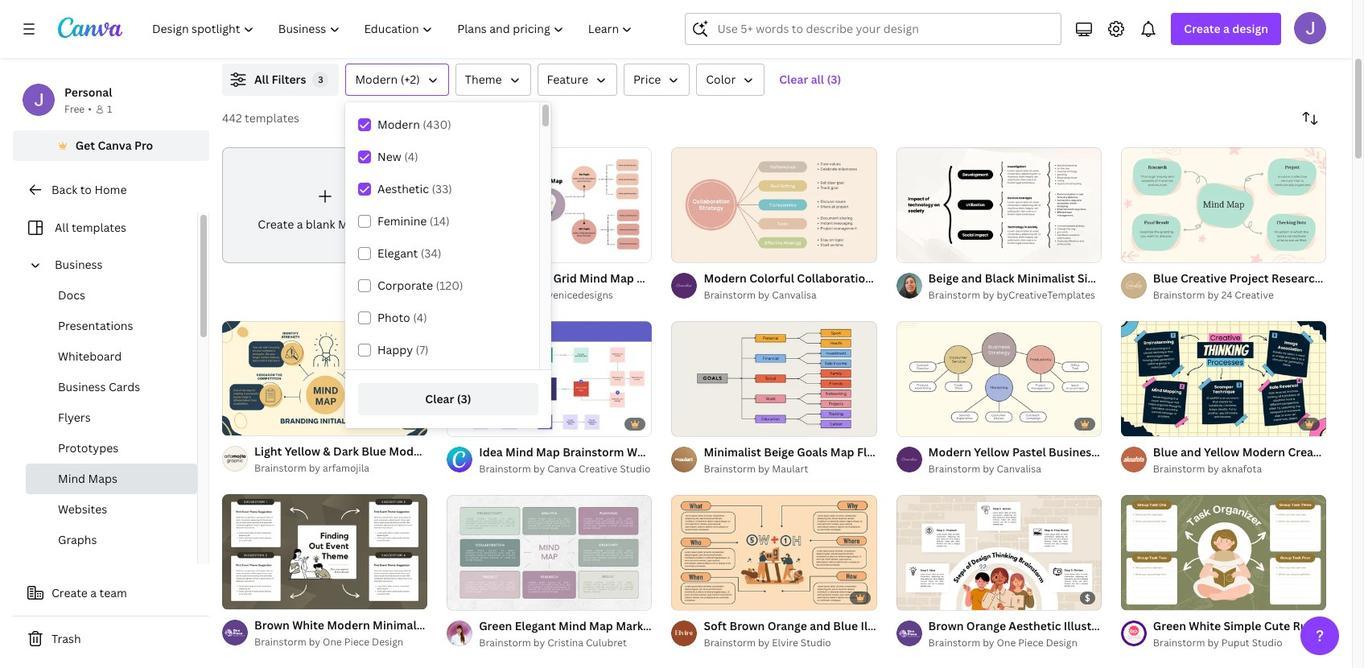 Task type: locate. For each thing, give the bounding box(es) containing it.
2 design from the left
[[1046, 636, 1078, 649]]

1 horizontal spatial a
[[297, 216, 303, 232]]

modern left 'pastel'
[[929, 444, 972, 460]]

1 horizontal spatial create
[[258, 216, 294, 232]]

modern inside modern yellow pastel business strategy diagram brainstorm brainstorm by canvalisa
[[929, 444, 972, 460]]

by inside green elegant mind map marketing brainstorming brainstorm by cristina culubret
[[534, 636, 545, 649]]

elvire
[[772, 636, 798, 649]]

business link
[[48, 250, 188, 280]]

create a design button
[[1172, 13, 1282, 45]]

1 vertical spatial canva
[[548, 462, 576, 476]]

by inside modern yellow pastel business strategy diagram brainstorm brainstorm by canvalisa
[[983, 462, 995, 476]]

blue inside blue creative project research mind m brainstorm by 24 creative
[[1153, 270, 1178, 286]]

business up flyers
[[58, 379, 106, 394]]

create a team
[[52, 585, 127, 601]]

0 horizontal spatial yellow
[[515, 270, 551, 286]]

mind up cristina
[[559, 618, 587, 633]]

1 piece from the left
[[344, 635, 370, 649]]

all down back
[[55, 220, 69, 235]]

by inside minimalist beige goals map flow structure brainstorm brainstorm by maulart
[[758, 462, 770, 476]]

create inside create a design dropdown button
[[1184, 21, 1221, 36]]

blue up brainstorm by aknafota link
[[1153, 444, 1178, 460]]

1 horizontal spatial brainstorm by canvalisa link
[[929, 461, 1102, 477]]

map inside soft brown orange and blue illustrated 5w1h mind map brainstorm by elvire studio
[[986, 618, 1010, 633]]

clear (3) button
[[358, 383, 539, 415]]

0 vertical spatial aesthetic
[[378, 181, 429, 196]]

1 vertical spatial aesthetic
[[1009, 618, 1061, 633]]

one
[[323, 635, 342, 649], [997, 636, 1016, 649]]

modern (+2) button
[[346, 64, 449, 96]]

clear inside clear all (3) button
[[780, 72, 808, 87]]

0 horizontal spatial aesthetic
[[378, 181, 429, 196]]

modern
[[355, 72, 398, 87], [378, 117, 420, 132], [704, 270, 747, 286], [929, 444, 972, 460], [1243, 444, 1286, 460]]

blank
[[306, 216, 335, 232]]

design inside brown orange aesthetic illustration mind map brainstorm brainstorm by one piece design
[[1046, 636, 1078, 649]]

map left "flow" at the right of the page
[[831, 444, 855, 460]]

0 vertical spatial elegant
[[378, 246, 418, 261]]

mind up venicedesigns
[[580, 270, 608, 286]]

create a blank mind map link
[[222, 147, 428, 263]]

0 vertical spatial create
[[1184, 21, 1221, 36]]

1 horizontal spatial canva
[[548, 462, 576, 476]]

1 horizontal spatial canvalisa
[[997, 462, 1042, 476]]

brainstorm by canvalisa link
[[704, 287, 877, 303], [929, 461, 1102, 477]]

arfamojila
[[323, 462, 369, 475]]

creative
[[1181, 270, 1227, 286], [1235, 288, 1274, 302], [1288, 444, 1335, 460], [579, 462, 618, 476]]

photo
[[378, 310, 410, 325]]

0 horizontal spatial one
[[323, 635, 342, 649]]

mind left 'm'
[[1325, 270, 1353, 286]]

2 one from the left
[[997, 636, 1016, 649]]

modern inside button
[[355, 72, 398, 87]]

clear
[[780, 72, 808, 87], [425, 391, 454, 407]]

green
[[479, 618, 512, 633]]

diagram up brainstorm by aknafota link
[[1149, 444, 1195, 460]]

(34)
[[421, 246, 442, 261]]

1 vertical spatial brainstorm by canvalisa link
[[929, 461, 1102, 477]]

canvalisa inside modern yellow pastel business strategy diagram brainstorm brainstorm by canvalisa
[[997, 462, 1042, 476]]

0 horizontal spatial canvalisa
[[772, 288, 817, 302]]

brainstorm by bycreativetemplates
[[929, 288, 1096, 302]]

0 horizontal spatial strategy
[[875, 270, 922, 286]]

studio inside soft brown orange and blue illustrated 5w1h mind map brainstorm by elvire studio
[[801, 636, 831, 649]]

think
[[1337, 444, 1365, 460]]

0 horizontal spatial orange
[[768, 618, 807, 633]]

0 horizontal spatial a
[[90, 585, 97, 601]]

2 vertical spatial business
[[1049, 444, 1097, 460]]

1 vertical spatial strategy
[[1100, 444, 1147, 460]]

clear inside clear (3) button
[[425, 391, 454, 407]]

map right 5w1h
[[986, 618, 1010, 633]]

(4) for new (4)
[[404, 149, 418, 164]]

a left blank
[[297, 216, 303, 232]]

1 horizontal spatial piece
[[1019, 636, 1044, 649]]

modern colorful collaboration strategy diagram brainstorm link
[[704, 270, 1034, 287]]

1 design from the left
[[372, 635, 404, 649]]

0 vertical spatial (4)
[[404, 149, 418, 164]]

brown white modern minimalist event theme group brainstorm image
[[222, 494, 428, 610]]

business up the docs on the top
[[55, 257, 103, 272]]

team
[[99, 585, 127, 601]]

yellow left grid
[[515, 270, 551, 286]]

map up brainstorm by puput studio
[[1158, 618, 1182, 633]]

elegant
[[378, 246, 418, 261], [515, 618, 556, 633]]

modern inside modern colorful collaboration strategy diagram brainstorm brainstorm by canvalisa
[[704, 270, 747, 286]]

clear for clear all (3)
[[780, 72, 808, 87]]

price
[[634, 72, 661, 87]]

brainstorm inside blue creative project research mind m brainstorm by 24 creative
[[1153, 288, 1206, 302]]

2 horizontal spatial yellow
[[1204, 444, 1240, 460]]

yellow for peach
[[515, 270, 551, 286]]

0 horizontal spatial and
[[810, 618, 831, 633]]

create left design at the top right of the page
[[1184, 21, 1221, 36]]

0 horizontal spatial all
[[55, 220, 69, 235]]

flow
[[857, 444, 883, 460]]

0 horizontal spatial templates
[[72, 220, 126, 235]]

1 horizontal spatial clear
[[780, 72, 808, 87]]

blue up brainstorm by 24 creative link
[[1153, 270, 1178, 286]]

blue
[[1153, 270, 1178, 286], [1153, 444, 1178, 460], [833, 618, 858, 633]]

0 horizontal spatial create
[[52, 585, 88, 601]]

canva inside the get canva pro button
[[98, 138, 132, 153]]

(7)
[[416, 342, 429, 357]]

1 one from the left
[[323, 635, 342, 649]]

mind right illustration
[[1127, 618, 1155, 633]]

aesthetic (33)
[[378, 181, 452, 196]]

0 horizontal spatial canva
[[98, 138, 132, 153]]

clear all (3)
[[780, 72, 842, 87]]

yellow
[[515, 270, 551, 286], [974, 444, 1010, 460], [1204, 444, 1240, 460]]

piece
[[344, 635, 370, 649], [1019, 636, 1044, 649]]

brown orange aesthetic illustration mind map brainstorm image
[[896, 495, 1102, 610]]

brainstorm by elvire studio link
[[704, 635, 877, 651]]

modern up aknafota
[[1243, 444, 1286, 460]]

elegant inside green elegant mind map marketing brainstorming brainstorm by cristina culubret
[[515, 618, 556, 633]]

3 filter options selected element
[[313, 72, 329, 88]]

0 vertical spatial all
[[254, 72, 269, 87]]

soft
[[704, 618, 727, 633]]

1 vertical spatial clear
[[425, 391, 454, 407]]

all left filters
[[254, 72, 269, 87]]

0 horizontal spatial diagram
[[924, 270, 970, 286]]

templates for all templates
[[72, 220, 126, 235]]

pastel
[[1013, 444, 1046, 460]]

create inside create a blank mind map element
[[258, 216, 294, 232]]

0 vertical spatial blue
[[1153, 270, 1178, 286]]

0 vertical spatial clear
[[780, 72, 808, 87]]

$
[[1085, 591, 1091, 604]]

clear left all
[[780, 72, 808, 87]]

mind inside green elegant mind map marketing brainstorming brainstorm by cristina culubret
[[559, 618, 587, 633]]

venicedesigns
[[548, 288, 613, 302]]

brown right illustrated
[[929, 618, 964, 633]]

0 horizontal spatial clear
[[425, 391, 454, 407]]

brainstorm by one piece design link
[[254, 635, 428, 651], [929, 635, 1102, 651]]

2 horizontal spatial studio
[[1252, 636, 1283, 649]]

(14)
[[430, 213, 450, 229]]

orange
[[768, 618, 807, 633], [967, 618, 1006, 633]]

1 horizontal spatial yellow
[[974, 444, 1010, 460]]

442
[[222, 110, 242, 126]]

strategy inside modern colorful collaboration strategy diagram brainstorm brainstorm by canvalisa
[[875, 270, 922, 286]]

soft brown orange and blue illustrated 5w1h mind map brainstorm by elvire studio
[[704, 618, 1010, 649]]

brown right soft
[[730, 618, 765, 633]]

map up venicedesigns
[[610, 270, 634, 286]]

blue creative project research mind map brainstorm image
[[1121, 147, 1327, 263]]

modern for modern yellow pastel business strategy diagram brainstorm brainstorm by canvalisa
[[929, 444, 972, 460]]

one inside brown orange aesthetic illustration mind map brainstorm brainstorm by one piece design
[[997, 636, 1016, 649]]

1 horizontal spatial one
[[997, 636, 1016, 649]]

get
[[75, 138, 95, 153]]

0 vertical spatial diagram
[[924, 270, 970, 286]]

map up culubret
[[589, 618, 613, 633]]

1 orange from the left
[[768, 618, 807, 633]]

create a blank mind map element
[[222, 147, 428, 263]]

orange right 5w1h
[[967, 618, 1006, 633]]

color button
[[697, 64, 765, 96]]

1
[[107, 102, 112, 116]]

docs
[[58, 287, 85, 303]]

map inside peach yellow grid mind map brainstorm brainstorm by venicedesigns
[[610, 270, 634, 286]]

a left design at the top right of the page
[[1224, 21, 1230, 36]]

business for business
[[55, 257, 103, 272]]

1 vertical spatial all
[[55, 220, 69, 235]]

a inside 'link'
[[297, 216, 303, 232]]

modern up new (4)
[[378, 117, 420, 132]]

1 vertical spatial (4)
[[413, 310, 427, 325]]

diagram up brainstorm by bycreativetemplates
[[924, 270, 970, 286]]

0 horizontal spatial brown
[[730, 618, 765, 633]]

illustrated
[[861, 618, 918, 633]]

1 vertical spatial (3)
[[457, 391, 471, 407]]

map up "elegant (34)"
[[368, 216, 392, 232]]

mind
[[338, 216, 365, 232], [580, 270, 608, 286], [1325, 270, 1353, 286], [58, 471, 85, 486], [559, 618, 587, 633], [955, 618, 983, 633], [1127, 618, 1155, 633]]

1 vertical spatial and
[[810, 618, 831, 633]]

create left team
[[52, 585, 88, 601]]

0 horizontal spatial (3)
[[457, 391, 471, 407]]

brainstorm by aknafota link
[[1153, 461, 1327, 477]]

piece inside brown orange aesthetic illustration mind map brainstorm brainstorm by one piece design
[[1019, 636, 1044, 649]]

1 horizontal spatial brown
[[929, 618, 964, 633]]

0 vertical spatial strategy
[[875, 270, 922, 286]]

filters
[[272, 72, 306, 87]]

theme
[[465, 72, 502, 87]]

blue inside blue and yellow modern creative think brainstorm by aknafota
[[1153, 444, 1178, 460]]

orange up 'elvire'
[[768, 618, 807, 633]]

1 vertical spatial diagram
[[1149, 444, 1195, 460]]

(4) right new
[[404, 149, 418, 164]]

1 horizontal spatial templates
[[245, 110, 300, 126]]

1 vertical spatial canvalisa
[[997, 462, 1042, 476]]

mind maps templates image
[[983, 0, 1327, 44]]

green elegant mind map marketing brainstorming link
[[479, 617, 752, 635]]

map inside minimalist beige goals map flow structure brainstorm brainstorm by maulart
[[831, 444, 855, 460]]

canva
[[98, 138, 132, 153], [548, 462, 576, 476]]

2 horizontal spatial create
[[1184, 21, 1221, 36]]

and up brainstorm by elvire studio link
[[810, 618, 831, 633]]

modern for modern (+2)
[[355, 72, 398, 87]]

get canva pro
[[75, 138, 153, 153]]

1 horizontal spatial studio
[[801, 636, 831, 649]]

brainstorm by canvalisa link for yellow
[[929, 461, 1102, 477]]

1 vertical spatial business
[[58, 379, 106, 394]]

1 horizontal spatial design
[[1046, 636, 1078, 649]]

map inside 'link'
[[368, 216, 392, 232]]

elegant up cristina
[[515, 618, 556, 633]]

orange inside soft brown orange and blue illustrated 5w1h mind map brainstorm by elvire studio
[[768, 618, 807, 633]]

diagram
[[924, 270, 970, 286], [1149, 444, 1195, 460]]

0 vertical spatial (3)
[[827, 72, 842, 87]]

0 vertical spatial canvalisa
[[772, 288, 817, 302]]

yellow up brainstorm by aknafota link
[[1204, 444, 1240, 460]]

brainstorm inside green elegant mind map marketing brainstorming brainstorm by cristina culubret
[[479, 636, 531, 649]]

modern left (+2)
[[355, 72, 398, 87]]

brainstorm by canvalisa link for colorful
[[704, 287, 877, 303]]

2 vertical spatial create
[[52, 585, 88, 601]]

create for create a team
[[52, 585, 88, 601]]

templates for 442 templates
[[245, 110, 300, 126]]

1 vertical spatial blue
[[1153, 444, 1178, 460]]

templates down "all filters"
[[245, 110, 300, 126]]

create left blank
[[258, 216, 294, 232]]

canvalisa down colorful
[[772, 288, 817, 302]]

and up brainstorm by aknafota link
[[1181, 444, 1202, 460]]

create a team button
[[13, 577, 209, 609]]

a left team
[[90, 585, 97, 601]]

0 vertical spatial and
[[1181, 444, 1202, 460]]

brainstorm by canvalisa link down colorful
[[704, 287, 877, 303]]

1 horizontal spatial all
[[254, 72, 269, 87]]

1 brown from the left
[[730, 618, 765, 633]]

templates down back to home
[[72, 220, 126, 235]]

brown
[[730, 618, 765, 633], [929, 618, 964, 633]]

business
[[55, 257, 103, 272], [58, 379, 106, 394], [1049, 444, 1097, 460]]

2 vertical spatial blue
[[833, 618, 858, 633]]

map inside brown orange aesthetic illustration mind map brainstorm brainstorm by one piece design
[[1158, 618, 1182, 633]]

yellow inside peach yellow grid mind map brainstorm brainstorm by venicedesigns
[[515, 270, 551, 286]]

clear down (7)
[[425, 391, 454, 407]]

websites
[[58, 502, 107, 517]]

1 vertical spatial create
[[258, 216, 294, 232]]

yellow inside modern yellow pastel business strategy diagram brainstorm brainstorm by canvalisa
[[974, 444, 1010, 460]]

strategy
[[875, 270, 922, 286], [1100, 444, 1147, 460]]

0 vertical spatial canva
[[98, 138, 132, 153]]

2 brown from the left
[[929, 618, 964, 633]]

create inside create a team button
[[52, 585, 88, 601]]

0 vertical spatial business
[[55, 257, 103, 272]]

create
[[1184, 21, 1221, 36], [258, 216, 294, 232], [52, 585, 88, 601]]

1 brainstorm by one piece design link from the left
[[254, 635, 428, 651]]

1 horizontal spatial diagram
[[1149, 444, 1195, 460]]

design
[[1233, 21, 1269, 36]]

brown orange aesthetic illustration mind map brainstorm link
[[929, 617, 1246, 635]]

minimalist beige goals map flow structure brainstorm link
[[704, 443, 1002, 461]]

0 vertical spatial templates
[[245, 110, 300, 126]]

maulart
[[772, 462, 809, 476]]

modern (430)
[[378, 117, 451, 132]]

brainstorm by venicedesigns link
[[479, 287, 652, 303]]

modern left colorful
[[704, 270, 747, 286]]

1 horizontal spatial and
[[1181, 444, 1202, 460]]

aesthetic up feminine
[[378, 181, 429, 196]]

m
[[1356, 270, 1365, 286]]

2 brainstorm by one piece design link from the left
[[929, 635, 1102, 651]]

mind maps
[[58, 471, 117, 486]]

1 horizontal spatial aesthetic
[[1009, 618, 1061, 633]]

1 vertical spatial elegant
[[515, 618, 556, 633]]

aesthetic left illustration
[[1009, 618, 1061, 633]]

0 horizontal spatial design
[[372, 635, 404, 649]]

1 horizontal spatial strategy
[[1100, 444, 1147, 460]]

1 horizontal spatial elegant
[[515, 618, 556, 633]]

map
[[368, 216, 392, 232], [610, 270, 634, 286], [831, 444, 855, 460], [589, 618, 613, 633], [986, 618, 1010, 633], [1158, 618, 1182, 633]]

mind right 5w1h
[[955, 618, 983, 633]]

cards
[[109, 379, 140, 394]]

green elegant mind map marketing brainstorming image
[[447, 495, 652, 610]]

mind right blank
[[338, 216, 365, 232]]

None search field
[[685, 13, 1062, 45]]

brainstorm by arfamojila
[[254, 462, 369, 475]]

studio
[[620, 462, 651, 476], [801, 636, 831, 649], [1252, 636, 1283, 649]]

elegant down feminine
[[378, 246, 418, 261]]

0 vertical spatial brainstorm by canvalisa link
[[704, 287, 877, 303]]

a inside dropdown button
[[1224, 21, 1230, 36]]

presentations
[[58, 318, 133, 333]]

1 horizontal spatial orange
[[967, 618, 1006, 633]]

2 vertical spatial a
[[90, 585, 97, 601]]

business right 'pastel'
[[1049, 444, 1097, 460]]

0 horizontal spatial brainstorm by one piece design link
[[254, 635, 428, 651]]

0 horizontal spatial piece
[[344, 635, 370, 649]]

brown orange aesthetic illustration mind map brainstorm brainstorm by one piece design
[[929, 618, 1246, 649]]

yellow left 'pastel'
[[974, 444, 1010, 460]]

canvalisa down 'pastel'
[[997, 462, 1042, 476]]

2 orange from the left
[[967, 618, 1006, 633]]

2 horizontal spatial a
[[1224, 21, 1230, 36]]

1 vertical spatial a
[[297, 216, 303, 232]]

0 vertical spatial a
[[1224, 21, 1230, 36]]

brainstorm by canvalisa link down 'pastel'
[[929, 461, 1102, 477]]

blue left illustrated
[[833, 618, 858, 633]]

1 vertical spatial templates
[[72, 220, 126, 235]]

light yellow & dark blue modern branding initial steps mind map image
[[222, 321, 428, 436]]

2 piece from the left
[[1019, 636, 1044, 649]]

brown inside brown orange aesthetic illustration mind map brainstorm brainstorm by one piece design
[[929, 618, 964, 633]]

0 horizontal spatial brainstorm by canvalisa link
[[704, 287, 877, 303]]

all templates
[[55, 220, 126, 235]]

1 horizontal spatial brainstorm by one piece design link
[[929, 635, 1102, 651]]

goals
[[797, 444, 828, 460]]

back to home
[[52, 182, 127, 197]]

create a blank mind map
[[258, 216, 392, 232]]

a inside button
[[90, 585, 97, 601]]

design inside the brainstorm by one piece design link
[[372, 635, 404, 649]]

price button
[[624, 64, 690, 96]]

diagram inside modern colorful collaboration strategy diagram brainstorm brainstorm by canvalisa
[[924, 270, 970, 286]]

create for create a blank mind map
[[258, 216, 294, 232]]

(4) right the photo
[[413, 310, 427, 325]]



Task type: describe. For each thing, give the bounding box(es) containing it.
yellow for modern
[[974, 444, 1010, 460]]

modern colorful collaboration strategy diagram brainstorm brainstorm by canvalisa
[[704, 270, 1034, 302]]

•
[[88, 102, 92, 116]]

and inside blue and yellow modern creative think brainstorm by aknafota
[[1181, 444, 1202, 460]]

Sort by button
[[1294, 102, 1327, 134]]

brainstorm by one piece design link for brainstorm by canvalisa
[[929, 635, 1102, 651]]

1 horizontal spatial (3)
[[827, 72, 842, 87]]

brainstorm by one piece design
[[254, 635, 404, 649]]

modern yellow pastel business strategy diagram brainstorm link
[[929, 443, 1259, 461]]

modern for modern colorful collaboration strategy diagram brainstorm brainstorm by canvalisa
[[704, 270, 747, 286]]

top level navigation element
[[142, 13, 647, 45]]

colorful
[[750, 270, 795, 286]]

create a design
[[1184, 21, 1269, 36]]

mind inside peach yellow grid mind map brainstorm brainstorm by venicedesigns
[[580, 270, 608, 286]]

creative inside blue and yellow modern creative think brainstorm by aknafota
[[1288, 444, 1335, 460]]

collaboration
[[797, 270, 873, 286]]

graphs
[[58, 532, 97, 547]]

brainstorm by canva creative studio
[[479, 462, 651, 476]]

brainstorm by bycreativetemplates link
[[929, 287, 1102, 303]]

marketing
[[616, 618, 671, 633]]

home
[[94, 182, 127, 197]]

trash
[[52, 631, 81, 646]]

happy (7)
[[378, 342, 429, 357]]

brainstorm by one piece design link for brainstorm by arfamojila
[[254, 635, 428, 651]]

Search search field
[[718, 14, 1052, 44]]

clear (3)
[[425, 391, 471, 407]]

pro
[[134, 138, 153, 153]]

modern inside blue and yellow modern creative think brainstorm by aknafota
[[1243, 444, 1286, 460]]

mind inside 'link'
[[338, 216, 365, 232]]

orange inside brown orange aesthetic illustration mind map brainstorm brainstorm by one piece design
[[967, 618, 1006, 633]]

blue creative project research mind m brainstorm by 24 creative
[[1153, 270, 1365, 302]]

maps
[[88, 471, 117, 486]]

peach yellow grid mind map brainstorm link
[[479, 270, 698, 287]]

mind inside soft brown orange and blue illustrated 5w1h mind map brainstorm by elvire studio
[[955, 618, 983, 633]]

blue and yellow modern creative think brainstorm by aknafota
[[1153, 444, 1365, 476]]

mind inside blue creative project research mind m brainstorm by 24 creative
[[1325, 270, 1353, 286]]

business cards
[[58, 379, 140, 394]]

color
[[706, 72, 736, 87]]

brown inside soft brown orange and blue illustrated 5w1h mind map brainstorm by elvire studio
[[730, 618, 765, 633]]

canva inside brainstorm by canva creative studio link
[[548, 462, 576, 476]]

modern colorful collaboration strategy diagram brainstorm image
[[672, 147, 877, 263]]

a for blank
[[297, 216, 303, 232]]

modern (+2)
[[355, 72, 420, 87]]

(430)
[[423, 117, 451, 132]]

trash link
[[13, 623, 209, 655]]

whiteboard link
[[26, 341, 197, 372]]

brainstorm by 24 creative link
[[1153, 287, 1327, 303]]

brainstorm by arfamojila link
[[254, 461, 428, 477]]

a for team
[[90, 585, 97, 601]]

by inside modern colorful collaboration strategy diagram brainstorm brainstorm by canvalisa
[[758, 288, 770, 302]]

brainstorm by canva creative studio link
[[479, 461, 652, 477]]

all
[[811, 72, 824, 87]]

theme button
[[455, 64, 531, 96]]

blue and yellow modern creative thinking mind map image
[[1121, 321, 1327, 436]]

clear all (3) button
[[771, 64, 850, 96]]

free •
[[64, 102, 92, 116]]

photo (4)
[[378, 310, 427, 325]]

beige and black   minimalist simple synoptic chart outline mind map image
[[896, 147, 1102, 263]]

clear for clear (3)
[[425, 391, 454, 407]]

green elegant mind map marketing brainstorming brainstorm by cristina culubret
[[479, 618, 752, 649]]

mind inside brown orange aesthetic illustration mind map brainstorm brainstorm by one piece design
[[1127, 618, 1155, 633]]

business cards link
[[26, 372, 197, 403]]

new
[[378, 149, 401, 164]]

business inside modern yellow pastel business strategy diagram brainstorm brainstorm by canvalisa
[[1049, 444, 1097, 460]]

business for business cards
[[58, 379, 106, 394]]

peach
[[479, 270, 512, 286]]

happy
[[378, 342, 413, 357]]

yellow inside blue and yellow modern creative think brainstorm by aknafota
[[1204, 444, 1240, 460]]

get canva pro button
[[13, 130, 209, 161]]

prototypes
[[58, 440, 119, 456]]

brainstorming
[[674, 618, 752, 633]]

and inside soft brown orange and blue illustrated 5w1h mind map brainstorm by elvire studio
[[810, 618, 831, 633]]

minimalist
[[704, 444, 761, 460]]

diagram inside modern yellow pastel business strategy diagram brainstorm brainstorm by canvalisa
[[1149, 444, 1195, 460]]

idea mind map brainstorm whiteboard in purple pink modern professional style image
[[447, 321, 652, 436]]

all for all filters
[[254, 72, 269, 87]]

(+2)
[[401, 72, 420, 87]]

all for all templates
[[55, 220, 69, 235]]

back to home link
[[13, 174, 209, 206]]

whiteboard
[[58, 349, 122, 364]]

brainstorm by puput studio link
[[1153, 635, 1327, 651]]

by inside peach yellow grid mind map brainstorm brainstorm by venicedesigns
[[534, 288, 545, 302]]

graphs link
[[26, 525, 197, 555]]

puput
[[1222, 636, 1250, 649]]

0 horizontal spatial elegant
[[378, 246, 418, 261]]

by inside blue creative project research mind m brainstorm by 24 creative
[[1208, 288, 1219, 302]]

minimalist beige goals map flow structure brainstorm image
[[672, 321, 877, 436]]

24
[[1222, 288, 1233, 302]]

cristina
[[548, 636, 584, 649]]

0 horizontal spatial studio
[[620, 462, 651, 476]]

research
[[1272, 270, 1322, 286]]

(4) for photo (4)
[[413, 310, 427, 325]]

soft brown orange and blue illustrated 5w1h mind map image
[[672, 495, 877, 610]]

aesthetic inside brown orange aesthetic illustration mind map brainstorm brainstorm by one piece design
[[1009, 618, 1061, 633]]

corporate
[[378, 278, 433, 293]]

project
[[1230, 270, 1269, 286]]

prototypes link
[[26, 433, 197, 464]]

grid
[[553, 270, 577, 286]]

by inside blue and yellow modern creative think brainstorm by aknafota
[[1208, 462, 1219, 476]]

peach yellow grid mind map brainstorm image
[[447, 147, 652, 263]]

blue inside soft brown orange and blue illustrated 5w1h mind map brainstorm by elvire studio
[[833, 618, 858, 633]]

mind left maps
[[58, 471, 85, 486]]

create for create a design
[[1184, 21, 1221, 36]]

elegant (34)
[[378, 246, 442, 261]]

green white simple cute rustic illustration task organizer mind map image
[[1121, 495, 1327, 610]]

brainstorm by puput studio
[[1153, 636, 1283, 649]]

map inside green elegant mind map marketing brainstorming brainstorm by cristina culubret
[[589, 618, 613, 633]]

a for design
[[1224, 21, 1230, 36]]

by inside brown orange aesthetic illustration mind map brainstorm brainstorm by one piece design
[[983, 636, 995, 649]]

blue for blue creative project research mind m
[[1153, 270, 1178, 286]]

aknafota
[[1222, 462, 1262, 476]]

minimalist beige goals map flow structure brainstorm brainstorm by maulart
[[704, 444, 1002, 476]]

personal
[[64, 85, 112, 100]]

flyers link
[[26, 403, 197, 433]]

blue for blue and yellow modern creative think
[[1153, 444, 1178, 460]]

brainstorm inside soft brown orange and blue illustrated 5w1h mind map brainstorm by elvire studio
[[704, 636, 756, 649]]

by inside soft brown orange and blue illustrated 5w1h mind map brainstorm by elvire studio
[[758, 636, 770, 649]]

peach yellow grid mind map brainstorm brainstorm by venicedesigns
[[479, 270, 698, 302]]

brainstorm inside blue and yellow modern creative think brainstorm by aknafota
[[1153, 462, 1206, 476]]

corporate (120)
[[378, 278, 463, 293]]

modern yellow pastel business strategy diagram brainstorm image
[[896, 321, 1102, 436]]

(33)
[[432, 181, 452, 196]]

5w1h
[[921, 618, 953, 633]]

presentations link
[[26, 311, 197, 341]]

all filters
[[254, 72, 306, 87]]

culubret
[[586, 636, 627, 649]]

blue creative project research mind m link
[[1153, 270, 1365, 287]]

canvalisa inside modern colorful collaboration strategy diagram brainstorm brainstorm by canvalisa
[[772, 288, 817, 302]]

brainstorm by maulart link
[[704, 461, 877, 477]]

jacob simon image
[[1294, 12, 1327, 44]]

soft brown orange and blue illustrated 5w1h mind map link
[[704, 617, 1010, 635]]

strategy inside modern yellow pastel business strategy diagram brainstorm brainstorm by canvalisa
[[1100, 444, 1147, 460]]

modern for modern (430)
[[378, 117, 420, 132]]



Task type: vqa. For each thing, say whether or not it's contained in the screenshot.


